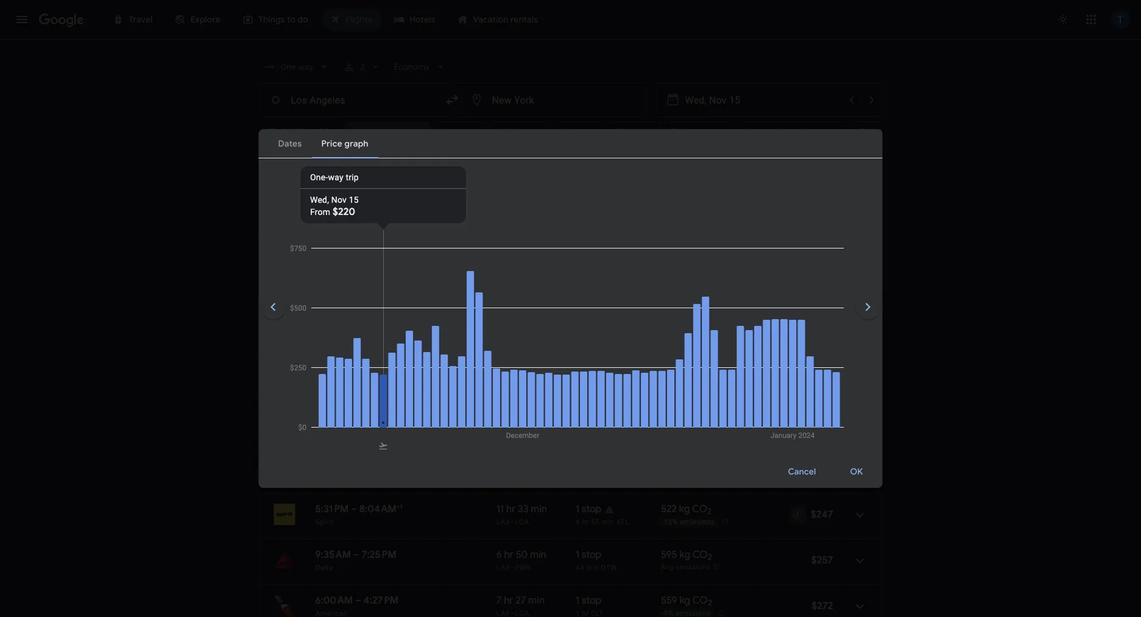 Task type: describe. For each thing, give the bounding box(es) containing it.
2 inside 595 kg co 2
[[708, 552, 712, 563]]

4
[[576, 518, 580, 526]]

5 hr 29 min lax – jfk
[[497, 415, 546, 439]]

2 inside '559 kg co 2'
[[708, 598, 712, 609]]

Departure time: 8:00 AM. text field
[[315, 415, 353, 428]]

$247
[[811, 508, 834, 521]]

price for price guarantee
[[303, 220, 326, 233]]

prices
[[417, 293, 438, 301]]

co for 522
[[693, 503, 708, 515]]

522 kg co 2
[[661, 503, 712, 517]]

pays
[[400, 236, 419, 246]]

$348
[[811, 421, 834, 433]]

price button
[[555, 122, 604, 141]]

- for 510
[[662, 385, 664, 393]]

– right 4:00 pm
[[355, 369, 361, 382]]

flights for best flights
[[287, 274, 322, 290]]

nonstop for 5 hr 29 min
[[576, 415, 614, 428]]

after
[[561, 236, 580, 246]]

main content containing best flights
[[259, 171, 883, 618]]

6:00 am – 4:27 pm
[[315, 594, 399, 607]]

ewr
[[515, 564, 531, 572]]

$272
[[812, 600, 834, 612]]

required
[[467, 293, 495, 301]]

stop inside 1 stop 44 min dtw
[[582, 549, 602, 561]]

emissions down the "510 kg co 2"
[[680, 385, 715, 393]]

559
[[661, 594, 678, 607]]

1 inside popup button
[[351, 126, 355, 137]]

5 for 5 hr 26 min
[[497, 369, 502, 382]]

leaves los angeles international airport at 4:00 pm on wednesday, november 15 and arrives at john f. kennedy international airport at 12:26 am on thursday, november 16. element
[[315, 369, 409, 382]]

emissions down 522 kg co 2
[[680, 518, 715, 527]]

kg for 522
[[680, 503, 690, 515]]

44
[[576, 564, 585, 572]]

– inside 5 hr 26 min lax – jfk
[[510, 384, 515, 393]]

2 inside 522 kg co 2
[[708, 507, 712, 517]]

2 1 stop from the top
[[576, 594, 602, 607]]

Departure time: 6:00 AM. text field
[[315, 594, 353, 607]]

and
[[338, 293, 351, 301]]

7
[[497, 594, 502, 607]]

track
[[280, 173, 302, 184]]

1 stop 44 min dtw
[[576, 549, 617, 572]]

$257
[[812, 554, 834, 567]]

all
[[282, 126, 292, 137]]

4:29 pm
[[364, 415, 399, 428]]

12:22 pm – 8:37 pm
[[315, 324, 399, 336]]

leaves los angeles international airport at 5:31 pm on wednesday, november 15 and arrives at laguardia airport at 8:04 am on thursday, november 16. element
[[315, 503, 403, 515]]

some
[[318, 236, 339, 246]]

– right departure time: 5:31 pm. text box
[[351, 503, 357, 515]]

book.
[[598, 236, 620, 246]]

all filters (1)
[[282, 126, 329, 137]]

-15% emissions
[[662, 518, 715, 527]]

1 1 stop from the top
[[576, 503, 602, 515]]

7 hr 27 min
[[497, 594, 545, 607]]

4 hr 55 min atl
[[576, 518, 630, 526]]

apply.
[[706, 293, 726, 301]]

swap origin and destination. image
[[445, 93, 460, 107]]

– left 8:37 pm text box
[[356, 324, 362, 336]]

nonstop flight. element for 5 hr 26 min
[[576, 369, 614, 384]]

dtw
[[601, 564, 617, 572]]

total duration 5 hr 26 min. element
[[497, 369, 576, 384]]

layover (1 of 1) is a 44 min layover at detroit metropolitan wayne county airport in detroit. element
[[576, 563, 655, 573]]

Departure text field
[[685, 84, 842, 116]]

nov inside find the best price region
[[350, 173, 366, 184]]

co for 510
[[692, 369, 707, 382]]

- inside kg co 2 -31% emissions
[[662, 339, 664, 348]]

scroll backward image
[[259, 293, 288, 322]]

55
[[591, 518, 600, 526]]

9:35 am
[[315, 549, 351, 561]]

jfk for 26
[[515, 384, 529, 393]]

emissions
[[673, 126, 713, 137]]

hr for 27
[[504, 594, 514, 607]]

difference
[[451, 236, 491, 246]]

(1)
[[320, 126, 329, 137]]

taxes
[[497, 293, 515, 301]]

total duration 5 hr 29 min. element
[[497, 415, 576, 429]]

1 up 4
[[576, 503, 580, 515]]

connecting airports
[[745, 126, 827, 137]]

– left 4:29 pm text field
[[355, 415, 361, 428]]

ok
[[851, 467, 863, 478]]

Departure time: 5:31 PM. text field
[[315, 503, 349, 515]]

times button
[[608, 122, 660, 141]]

26
[[516, 369, 527, 382]]

nov inside wed, nov 15 from $220
[[331, 195, 347, 205]]

15 inside wed, nov 15 from $220
[[349, 195, 359, 205]]

- for 522
[[662, 518, 664, 527]]

lax for 6 hr 50 min
[[497, 564, 510, 572]]

Departure time: 12:22 PM. text field
[[315, 324, 354, 336]]

1 down 44
[[576, 594, 580, 607]]

3 stop from the top
[[582, 594, 602, 607]]

leaves los angeles international airport at 8:00 am on wednesday, november 15 and arrives at john f. kennedy international airport at 4:29 pm on wednesday, november 15. element
[[315, 415, 399, 428]]

1 stop flight. element for 6 hr 50 min
[[576, 549, 602, 563]]

lax for 5 hr 26 min
[[497, 384, 510, 393]]

adults.
[[558, 293, 582, 301]]

min for 44
[[587, 564, 599, 572]]

best flights
[[259, 274, 322, 290]]

2 inside kg co 2 -31% emissions
[[709, 327, 714, 338]]

$338
[[812, 375, 834, 387]]

Departure time: 4:00 PM. text field
[[315, 369, 353, 382]]

31%
[[664, 339, 678, 348]]

carry-
[[357, 126, 382, 137]]

272 US dollars text field
[[812, 600, 834, 612]]

way
[[328, 172, 344, 182]]

ranked based on price and convenience
[[259, 293, 396, 301]]

all filters (1) button
[[259, 122, 339, 141]]

airlines button
[[491, 122, 550, 141]]

airports
[[795, 126, 827, 137]]

1 stop flight. element for 7 hr 27 min
[[576, 594, 602, 609]]

other
[[259, 470, 293, 486]]

1 horizontal spatial price
[[515, 236, 535, 246]]

by:
[[851, 291, 863, 302]]

12:22 pm
[[315, 324, 354, 336]]

nov 15
[[350, 173, 377, 184]]

15 inside find the best price region
[[368, 173, 377, 184]]

co for 900
[[695, 415, 710, 428]]

on for based
[[309, 293, 317, 301]]

prices include required taxes + fees for 2 adults.
[[417, 293, 582, 301]]

Arrival time: 8:04 AM on  Thursday, November 16. text field
[[360, 503, 403, 515]]

4:00 pm
[[315, 369, 353, 382]]

510
[[661, 369, 677, 382]]

kg inside kg co 2 -31% emissions
[[681, 324, 692, 336]]

co inside kg co 2 -31% emissions
[[694, 324, 709, 336]]

5:31 pm
[[315, 503, 349, 515]]

find the best price region
[[259, 171, 883, 203]]

Arrival time: 12:26 AM on  Thursday, November 16. text field
[[364, 369, 409, 382]]

Arrival time: 8:37 PM. text field
[[365, 324, 399, 336]]

emissions inside 900 kg co 2 +47% emissions
[[682, 430, 717, 438]]

2 you from the left
[[582, 236, 596, 246]]

6
[[497, 549, 502, 561]]

co for 595
[[693, 549, 708, 561]]

trip
[[346, 172, 359, 182]]

bag
[[395, 126, 410, 137]]

total duration 6 hr 50 min. element
[[497, 549, 576, 563]]

Arrival time: 4:27 PM. text field
[[364, 594, 399, 607]]

stops button
[[436, 122, 487, 141]]

– inside 11 hr 33 min lax – lga
[[510, 518, 515, 526]]

stops
[[443, 126, 466, 137]]

sort by:
[[832, 291, 863, 302]]

kg for 510
[[679, 369, 690, 382]]

+ for 11
[[397, 503, 400, 511]]

min for 33
[[531, 503, 547, 515]]

$220
[[333, 206, 355, 218]]

scroll forward image
[[854, 293, 883, 322]]

8:00 am – 4:29 pm
[[315, 415, 399, 428]]

hr for 55
[[582, 518, 589, 526]]

1 stop from the top
[[582, 503, 602, 515]]

15%
[[664, 518, 678, 527]]

from
[[310, 207, 331, 217]]

510 kg co 2
[[661, 369, 712, 384]]

may
[[690, 293, 704, 301]]

fees
[[524, 293, 538, 301]]

8:04 am
[[360, 503, 397, 515]]

track prices
[[280, 173, 329, 184]]

if
[[493, 236, 498, 246]]

1 carry-on bag
[[351, 126, 410, 137]]



Task type: vqa. For each thing, say whether or not it's contained in the screenshot.
The Atms
no



Task type: locate. For each thing, give the bounding box(es) containing it.
kg right '559'
[[680, 594, 691, 607]]

new
[[386, 223, 401, 231]]

1 horizontal spatial on
[[382, 126, 393, 137]]

emissions button
[[665, 122, 733, 141]]

0 horizontal spatial the
[[437, 236, 449, 246]]

kg up -17% emissions
[[679, 369, 690, 382]]

– inside 9:35 am – 7:25 pm delta
[[354, 549, 360, 561]]

hr left 26
[[505, 369, 514, 382]]

0 vertical spatial -
[[662, 339, 664, 348]]

min
[[529, 369, 546, 382], [529, 415, 546, 428], [531, 503, 547, 515], [602, 518, 614, 526], [530, 549, 547, 561], [587, 564, 599, 572], [529, 594, 545, 607]]

5 for 5 hr 29 min
[[497, 415, 502, 428]]

7:25 pm
[[362, 549, 397, 561]]

duration button
[[853, 122, 916, 141]]

jfk inside 5 hr 29 min lax – jfk
[[515, 430, 529, 439]]

co inside 900 kg co 2 +47% emissions
[[695, 415, 710, 428]]

the left difference
[[437, 236, 449, 246]]

8:37 pm
[[365, 324, 399, 336]]

min for 55
[[602, 518, 614, 526]]

delta down departure time: 9:35 am. text box
[[315, 564, 333, 572]]

airlines
[[499, 126, 529, 137]]

min right 44
[[587, 564, 599, 572]]

1 jfk from the top
[[515, 384, 529, 393]]

1 vertical spatial flights
[[295, 470, 331, 486]]

connecting airports button
[[738, 122, 848, 141]]

avg emissions
[[661, 563, 711, 572]]

3 lax from the top
[[497, 518, 510, 526]]

hr inside 6 hr 50 min lax – ewr
[[505, 549, 514, 561]]

1 vertical spatial nov
[[331, 195, 347, 205]]

kg inside the "510 kg co 2"
[[679, 369, 690, 382]]

one-way trip
[[310, 172, 359, 182]]

co down may
[[694, 324, 709, 336]]

0 vertical spatial 5
[[497, 369, 502, 382]]

guarantee
[[328, 220, 375, 233]]

duration
[[860, 126, 895, 137]]

co inside 522 kg co 2
[[693, 503, 708, 515]]

2 inside 900 kg co 2 +47% emissions
[[710, 419, 714, 429]]

1 inside 1 stop 44 min dtw
[[576, 549, 580, 561]]

5
[[497, 369, 502, 382], [497, 415, 502, 428]]

6 hr 50 min lax – ewr
[[497, 549, 547, 572]]

-
[[662, 339, 664, 348], [662, 385, 664, 393], [662, 518, 664, 527]]

min inside 11 hr 33 min lax – lga
[[531, 503, 547, 515]]

flights up based
[[287, 274, 322, 290]]

559 kg co 2
[[661, 594, 712, 609]]

4:27 pm
[[364, 594, 399, 607]]

the right if
[[501, 236, 513, 246]]

1 nonstop from the top
[[576, 369, 614, 382]]

247 US dollars text field
[[811, 508, 834, 521]]

connecting
[[745, 126, 793, 137]]

min inside 5 hr 26 min lax – jfk
[[529, 369, 546, 382]]

hr right 11
[[507, 503, 516, 515]]

ranked
[[259, 293, 284, 301]]

min right '27'
[[529, 594, 545, 607]]

+ for 5
[[403, 369, 406, 377]]

atl
[[616, 518, 630, 526]]

kg up avg emissions
[[680, 549, 691, 561]]

Arrival time: 7:25 PM. text field
[[362, 549, 397, 561]]

5 inside 5 hr 26 min lax – jfk
[[497, 369, 502, 382]]

kg for 900
[[682, 415, 693, 428]]

stop down 44
[[582, 594, 602, 607]]

15 right trip
[[368, 173, 377, 184]]

jfk for 29
[[515, 430, 529, 439]]

257 US dollars text field
[[812, 554, 834, 567]]

total duration 7 hr 27 min. element
[[497, 594, 576, 609]]

2 the from the left
[[501, 236, 513, 246]]

min inside 1 stop 44 min dtw
[[587, 564, 599, 572]]

2 jfk from the top
[[515, 430, 529, 439]]

348 US dollars text field
[[811, 421, 834, 433]]

hr for 50
[[505, 549, 514, 561]]

hr for 26
[[505, 369, 514, 382]]

hr inside 11 hr 33 min lax – lga
[[507, 503, 516, 515]]

min inside 6 hr 50 min lax – ewr
[[530, 549, 547, 561]]

co up -15% emissions
[[693, 503, 708, 515]]

1 you from the left
[[421, 236, 435, 246]]

1 horizontal spatial the
[[501, 236, 513, 246]]

on right based
[[309, 293, 317, 301]]

2 vertical spatial stop
[[582, 594, 602, 607]]

0 vertical spatial 1 stop
[[576, 503, 602, 515]]

best
[[259, 274, 284, 290]]

1 left carry-
[[351, 126, 355, 137]]

0 horizontal spatial on
[[309, 293, 317, 301]]

2 inside the "510 kg co 2"
[[707, 373, 712, 384]]

1 the from the left
[[437, 236, 449, 246]]

2
[[360, 62, 365, 72], [552, 293, 556, 301], [709, 327, 714, 338], [707, 373, 712, 384], [710, 419, 714, 429], [708, 507, 712, 517], [708, 552, 712, 563], [708, 598, 712, 609]]

price left and
[[319, 293, 336, 301]]

0 vertical spatial price
[[515, 236, 535, 246]]

kg for 595
[[680, 549, 691, 561]]

price
[[515, 236, 535, 246], [319, 293, 336, 301]]

1 stop up 55 on the right bottom of page
[[576, 503, 602, 515]]

emissions right +47%
[[682, 430, 717, 438]]

co inside 595 kg co 2
[[693, 549, 708, 561]]

hr for 29
[[505, 415, 514, 428]]

kg for 559
[[680, 594, 691, 607]]

2 5 from the top
[[497, 415, 502, 428]]

4 lax from the top
[[497, 564, 510, 572]]

convenience
[[353, 293, 396, 301]]

hr right 6
[[505, 549, 514, 561]]

- down the "522"
[[662, 518, 664, 527]]

min inside 5 hr 29 min lax – jfk
[[529, 415, 546, 428]]

nonstop for 5 hr 26 min
[[576, 369, 614, 382]]

lax down 11
[[497, 518, 510, 526]]

hr for 33
[[507, 503, 516, 515]]

you right pays
[[421, 236, 435, 246]]

min right 33
[[531, 503, 547, 515]]

+47%
[[661, 430, 680, 438]]

emissions inside kg co 2 -31% emissions
[[680, 339, 715, 348]]

0 horizontal spatial 15
[[349, 195, 359, 205]]

price inside main content
[[303, 220, 326, 233]]

price right airlines popup button
[[562, 126, 583, 137]]

lax down total duration 5 hr 29 min. element
[[497, 430, 510, 439]]

1 vertical spatial -
[[662, 385, 664, 393]]

5:31 pm – 8:04 am + 1
[[315, 503, 403, 515]]

delta inside 9:35 am – 7:25 pm delta
[[315, 564, 333, 572]]

google
[[370, 236, 398, 246]]

lax inside 6 hr 50 min lax – ewr
[[497, 564, 510, 572]]

1 inside 5:31 pm – 8:04 am + 1
[[400, 503, 403, 511]]

2 inside popup button
[[360, 62, 365, 72]]

leaves los angeles international airport at 6:00 am on wednesday, november 15 and arrives at laguardia airport at 4:27 pm on wednesday, november 15. element
[[315, 594, 399, 607]]

for
[[540, 293, 550, 301]]

338 US dollars text field
[[812, 375, 834, 387]]

+ inside 5:31 pm – 8:04 am + 1
[[397, 503, 400, 511]]

0 horizontal spatial price
[[303, 220, 326, 233]]

1 vertical spatial price
[[303, 220, 326, 233]]

jfk inside 5 hr 26 min lax – jfk
[[515, 384, 529, 393]]

emissions down 595 kg co 2
[[676, 563, 711, 572]]

kg inside '559 kg co 2'
[[680, 594, 691, 607]]

0 horizontal spatial price
[[319, 293, 336, 301]]

27
[[516, 594, 526, 607]]

prices
[[304, 173, 329, 184]]

1 delta from the top
[[315, 384, 333, 393]]

– left arrival time: 4:27 pm. text box
[[355, 594, 361, 607]]

1 stop flight. element up 44
[[576, 549, 602, 563]]

900 kg co 2 +47% emissions
[[661, 415, 717, 438]]

+
[[517, 293, 522, 301], [403, 369, 406, 377], [397, 503, 400, 511]]

522
[[661, 503, 677, 515]]

jfk down 29
[[515, 430, 529, 439]]

1 vertical spatial jfk
[[515, 430, 529, 439]]

lax for 11 hr 33 min
[[497, 518, 510, 526]]

2 - from the top
[[662, 385, 664, 393]]

2 nonstop from the top
[[576, 415, 614, 428]]

ok button
[[836, 458, 878, 487]]

1 1 stop flight. element from the top
[[576, 503, 602, 517]]

on for carry-
[[382, 126, 393, 137]]

flights,
[[342, 236, 368, 246]]

hr left 29
[[505, 415, 514, 428]]

co for 559
[[693, 594, 708, 607]]

on left bag
[[382, 126, 393, 137]]

– down total duration 11 hr 33 min. element on the bottom of page
[[510, 518, 515, 526]]

min for 27
[[529, 594, 545, 607]]

leaves los angeles international airport at 12:22 pm on wednesday, november 15 and arrives at newark liberty international airport at 8:37 pm on wednesday, november 15. element
[[315, 324, 399, 336]]

0 vertical spatial stop
[[582, 503, 602, 515]]

hr right 4
[[582, 518, 589, 526]]

0 vertical spatial 15
[[368, 173, 377, 184]]

layover (1 of 1) is a 4 hr 55 min overnight layover at hartsfield-jackson atlanta international airport in atlanta. element
[[576, 517, 655, 527]]

min for 26
[[529, 369, 546, 382]]

co up -17% emissions
[[692, 369, 707, 382]]

0 vertical spatial +
[[517, 293, 522, 301]]

9:35 am – 7:25 pm delta
[[315, 549, 397, 572]]

1 inside 4:00 pm – 12:26 am + 1
[[406, 369, 409, 377]]

nov up $220
[[331, 195, 347, 205]]

sort
[[832, 291, 849, 302]]

lax down total duration 5 hr 26 min. element
[[497, 384, 510, 393]]

1 right "12:26 am" on the bottom left of the page
[[406, 369, 409, 377]]

– inside 6 hr 50 min lax – ewr
[[510, 564, 515, 572]]

0 vertical spatial delta
[[315, 384, 333, 393]]

1 vertical spatial 1 stop flight. element
[[576, 549, 602, 563]]

hr inside 'element'
[[504, 594, 514, 607]]

min inside 'element'
[[529, 594, 545, 607]]

1 right 8:04 am on the bottom left of page
[[400, 503, 403, 511]]

1 nonstop flight. element from the top
[[576, 369, 614, 384]]

kg inside 900 kg co 2 +47% emissions
[[682, 415, 693, 428]]

1 stop flight. element up 55 on the right bottom of page
[[576, 503, 602, 517]]

one-
[[310, 172, 328, 182]]

1 up 44
[[576, 549, 580, 561]]

– inside 5 hr 29 min lax – jfk
[[510, 430, 515, 439]]

learn more about tracked prices image
[[332, 173, 343, 184]]

1 lax from the top
[[497, 384, 510, 393]]

1 vertical spatial nonstop flight. element
[[576, 415, 614, 429]]

1 vertical spatial +
[[403, 369, 406, 377]]

8:00 am
[[315, 415, 353, 428]]

- down 510
[[662, 385, 664, 393]]

lax inside 11 hr 33 min lax – lga
[[497, 518, 510, 526]]

based
[[286, 293, 307, 301]]

2 vertical spatial -
[[662, 518, 664, 527]]

15 up $220
[[349, 195, 359, 205]]

3 1 stop flight. element from the top
[[576, 594, 602, 609]]

1 horizontal spatial price
[[562, 126, 583, 137]]

900
[[661, 415, 680, 428]]

kg inside 595 kg co 2
[[680, 549, 691, 561]]

price left drops
[[515, 236, 535, 246]]

1 vertical spatial 15
[[349, 195, 359, 205]]

2 vertical spatial 1 stop flight. element
[[576, 594, 602, 609]]

2 delta from the top
[[315, 564, 333, 572]]

New feature text field
[[380, 221, 407, 233]]

price inside 'popup button'
[[562, 126, 583, 137]]

1 stop down 44
[[576, 594, 602, 607]]

0 vertical spatial 1 stop flight. element
[[576, 503, 602, 517]]

11
[[497, 503, 504, 515]]

33
[[518, 503, 529, 515]]

nonstop flight. element for 5 hr 29 min
[[576, 415, 614, 429]]

1 vertical spatial stop
[[582, 549, 602, 561]]

5 left 29
[[497, 415, 502, 428]]

1 - from the top
[[662, 339, 664, 348]]

kg up -15% emissions
[[680, 503, 690, 515]]

min right 50 in the left bottom of the page
[[530, 549, 547, 561]]

avg
[[661, 563, 674, 572]]

2 lax from the top
[[497, 430, 510, 439]]

– down total duration 5 hr 26 min. element
[[510, 384, 515, 393]]

0 vertical spatial nov
[[350, 173, 366, 184]]

1 vertical spatial 1 stop
[[576, 594, 602, 607]]

kg co 2 -31% emissions
[[662, 324, 715, 348]]

on inside the 1 carry-on bag popup button
[[382, 126, 393, 137]]

Departure time: 9:35 AM. text field
[[315, 549, 351, 561]]

0 vertical spatial price
[[562, 126, 583, 137]]

co inside '559 kg co 2'
[[693, 594, 708, 607]]

0 vertical spatial on
[[382, 126, 393, 137]]

2 nonstop flight. element from the top
[[576, 415, 614, 429]]

nonstop flight. element
[[576, 369, 614, 384], [576, 415, 614, 429]]

min for 29
[[529, 415, 546, 428]]

0 vertical spatial nonstop flight. element
[[576, 369, 614, 384]]

hr inside 5 hr 26 min lax – jfk
[[505, 369, 514, 382]]

None search field
[[259, 56, 916, 162]]

none search field containing all filters (1)
[[259, 56, 916, 162]]

hr inside 5 hr 29 min lax – jfk
[[505, 415, 514, 428]]

main content
[[259, 171, 883, 618]]

times
[[616, 126, 640, 137]]

cancel button
[[774, 458, 831, 487]]

price guarantee
[[303, 220, 375, 233]]

stop up 44
[[582, 549, 602, 561]]

0 vertical spatial jfk
[[515, 384, 529, 393]]

sort by: button
[[827, 286, 883, 308]]

0 horizontal spatial nov
[[331, 195, 347, 205]]

– down 'total duration 6 hr 50 min.' element
[[510, 564, 515, 572]]

1 carry-on bag button
[[344, 122, 431, 141]]

price down the from
[[303, 220, 326, 233]]

flights for other flights
[[295, 470, 331, 486]]

- up 510
[[662, 339, 664, 348]]

min right 29
[[529, 415, 546, 428]]

may apply.
[[688, 293, 726, 301]]

1 vertical spatial delta
[[315, 564, 333, 572]]

co
[[694, 324, 709, 336], [692, 369, 707, 382], [695, 415, 710, 428], [693, 503, 708, 515], [693, 549, 708, 561], [693, 594, 708, 607]]

lax inside 5 hr 29 min lax – jfk
[[497, 430, 510, 439]]

5 left 26
[[497, 369, 502, 382]]

flights up departure time: 5:31 pm. text box
[[295, 470, 331, 486]]

leaves los angeles international airport at 9:35 am on wednesday, november 15 and arrives at newark liberty international airport at 7:25 pm on wednesday, november 15. element
[[315, 549, 397, 561]]

5 inside 5 hr 29 min lax – jfk
[[497, 415, 502, 428]]

lax inside 5 hr 26 min lax – jfk
[[497, 384, 510, 393]]

drops
[[537, 236, 559, 246]]

co right '559'
[[693, 594, 708, 607]]

lax for 5 hr 29 min
[[497, 430, 510, 439]]

jfk
[[515, 384, 529, 393], [515, 430, 529, 439]]

price for price
[[562, 126, 583, 137]]

1 vertical spatial 5
[[497, 415, 502, 428]]

1 stop flight. element
[[576, 503, 602, 517], [576, 549, 602, 563], [576, 594, 602, 609]]

0 vertical spatial flights
[[287, 274, 322, 290]]

nov right learn more about tracked prices icon
[[350, 173, 366, 184]]

2 stop from the top
[[582, 549, 602, 561]]

6:00 am
[[315, 594, 353, 607]]

min for 50
[[530, 549, 547, 561]]

min right 26
[[529, 369, 546, 382]]

hr right 7
[[504, 594, 514, 607]]

2 1 stop flight. element from the top
[[576, 549, 602, 563]]

jfk down 26
[[515, 384, 529, 393]]

min right 55 on the right bottom of page
[[602, 518, 614, 526]]

– down total duration 5 hr 29 min. element
[[510, 430, 515, 439]]

lax down 6
[[497, 564, 510, 572]]

delta down 4:00 pm
[[315, 384, 333, 393]]

1 5 from the top
[[497, 369, 502, 382]]

total duration 11 hr 33 min. element
[[497, 503, 576, 517]]

you right after
[[582, 236, 596, 246]]

0 horizontal spatial you
[[421, 236, 435, 246]]

price
[[562, 126, 583, 137], [303, 220, 326, 233]]

1 vertical spatial price
[[319, 293, 336, 301]]

kg down may
[[681, 324, 692, 336]]

hr
[[505, 369, 514, 382], [505, 415, 514, 428], [507, 503, 516, 515], [582, 518, 589, 526], [505, 549, 514, 561], [504, 594, 514, 607]]

co right the 900
[[695, 415, 710, 428]]

1 vertical spatial on
[[309, 293, 317, 301]]

emissions right the 31%
[[680, 339, 715, 348]]

595 kg co 2
[[661, 549, 712, 563]]

2 vertical spatial +
[[397, 503, 400, 511]]

1 horizontal spatial you
[[582, 236, 596, 246]]

1 horizontal spatial +
[[403, 369, 406, 377]]

nov
[[350, 173, 366, 184], [331, 195, 347, 205]]

filters
[[294, 126, 318, 137]]

2 horizontal spatial +
[[517, 293, 522, 301]]

kg right the 900
[[682, 415, 693, 428]]

wed,
[[310, 195, 329, 205]]

3 - from the top
[[662, 518, 664, 527]]

0 horizontal spatial +
[[397, 503, 400, 511]]

co up avg emissions
[[693, 549, 708, 561]]

stop
[[582, 503, 602, 515], [582, 549, 602, 561], [582, 594, 602, 607]]

1 horizontal spatial nov
[[350, 173, 366, 184]]

0 vertical spatial nonstop
[[576, 369, 614, 382]]

co inside the "510 kg co 2"
[[692, 369, 707, 382]]

lax
[[497, 384, 510, 393], [497, 430, 510, 439], [497, 518, 510, 526], [497, 564, 510, 572]]

kg inside 522 kg co 2
[[680, 503, 690, 515]]

1 horizontal spatial 15
[[368, 173, 377, 184]]

spirit
[[315, 518, 333, 526]]

other flights
[[259, 470, 331, 486]]

1 stop flight. element down 44
[[576, 594, 602, 609]]

+ inside 4:00 pm – 12:26 am + 1
[[403, 369, 406, 377]]

Arrival time: 4:29 PM. text field
[[364, 415, 399, 428]]

– left '7:25 pm'
[[354, 549, 360, 561]]

stop up 55 on the right bottom of page
[[582, 503, 602, 515]]

1 vertical spatial nonstop
[[576, 415, 614, 428]]



